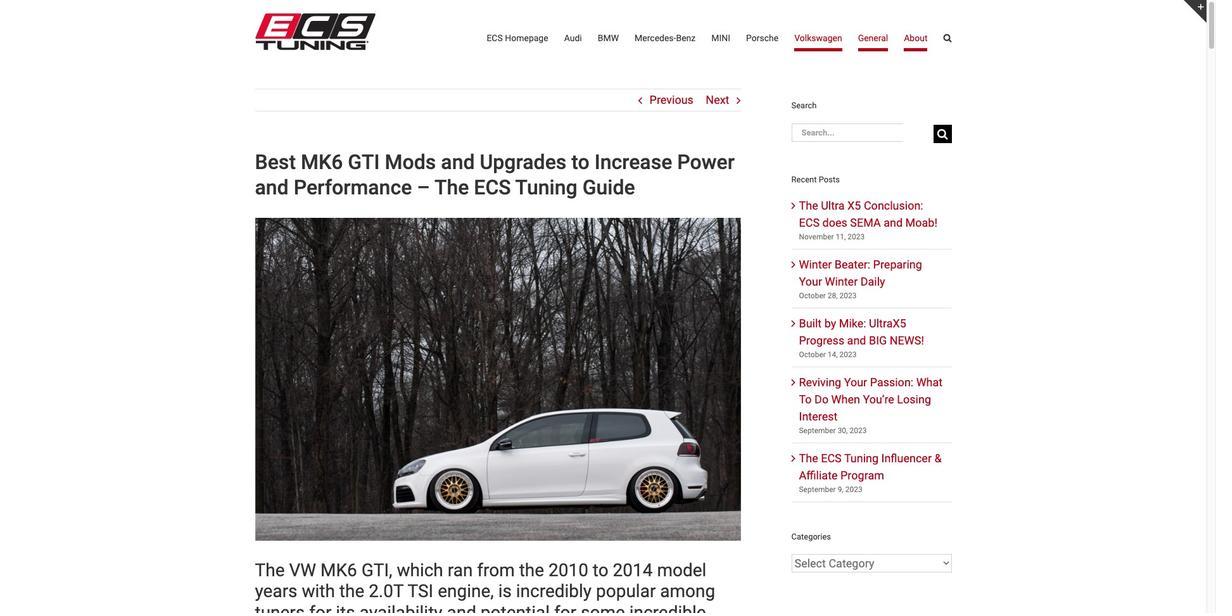 Task type: vqa. For each thing, say whether or not it's contained in the screenshot.
2nd our from the right
no



Task type: describe. For each thing, give the bounding box(es) containing it.
next link
[[706, 89, 730, 111]]

&
[[935, 452, 942, 465]]

gti
[[348, 150, 380, 174]]

affiliate
[[799, 469, 838, 482]]

search
[[792, 101, 817, 110]]

about link
[[904, 0, 928, 76]]

interest
[[799, 410, 838, 423]]

guide
[[583, 176, 635, 200]]

news!
[[890, 334, 925, 347]]

engine,
[[438, 581, 494, 602]]

2010
[[549, 560, 589, 581]]

ecs inside the ultra x5 conclusion: ecs does sema and moab! november 11, 2023
[[799, 216, 820, 229]]

which
[[397, 560, 443, 581]]

built
[[799, 317, 822, 330]]

you're
[[863, 393, 895, 406]]

among
[[660, 581, 716, 602]]

tuners
[[255, 603, 305, 613]]

its
[[336, 603, 355, 613]]

1 vertical spatial winter
[[825, 275, 858, 288]]

winter beater: preparing your winter daily link
[[799, 258, 922, 288]]

progress
[[799, 334, 845, 347]]

1 vertical spatial the
[[340, 581, 364, 602]]

2023 inside the ultra x5 conclusion: ecs does sema and moab! november 11, 2023
[[848, 232, 865, 241]]

to inside the vw mk6 gti, which ran from the 2010 to 2014 model years with the 2.0t tsi engine, is incredibly popular among tuners for its availability and potential for some incredib
[[593, 560, 609, 581]]

2023 inside the ecs tuning influencer & affiliate program september 9, 2023
[[846, 485, 863, 494]]

2023 inside winter beater: preparing your winter daily october 28, 2023
[[840, 291, 857, 300]]

built by mike: ultrax5 progress and big news! link
[[799, 317, 925, 347]]

and down the best at the top left of page
[[255, 176, 289, 200]]

reviving
[[799, 375, 842, 389]]

general
[[858, 33, 889, 43]]

14,
[[828, 350, 838, 359]]

mercedes-benz link
[[635, 0, 696, 76]]

mike:
[[839, 317, 867, 330]]

bmw
[[598, 33, 619, 43]]

when
[[832, 393, 860, 406]]

model
[[657, 560, 707, 581]]

ecs homepage link
[[487, 0, 549, 76]]

posts
[[819, 175, 840, 184]]

2023 inside reviving your passion: what to do when you're losing interest september 30, 2023
[[850, 426, 867, 435]]

the vw mk6 gti, which ran from the 2010 to 2014 model years with the 2.0t tsi engine, is incredibly popular among tuners for its availability and potential for some incredib
[[255, 560, 739, 613]]

ecs left homepage
[[487, 33, 503, 43]]

11,
[[836, 232, 846, 241]]

ecs tuning logo image
[[255, 13, 375, 50]]

ecs inside best mk6 gti mods and upgrades to increase power and performance – the ecs tuning guide
[[474, 176, 511, 200]]

popular
[[596, 581, 656, 602]]

porsche
[[746, 33, 779, 43]]

ultra
[[821, 199, 845, 212]]

and inside the vw mk6 gti, which ran from the 2010 to 2014 model years with the 2.0t tsi engine, is incredibly popular among tuners for its availability and potential for some incredib
[[447, 603, 476, 613]]

1 for from the left
[[309, 603, 332, 613]]

is
[[498, 581, 512, 602]]

mk6 inside the vw mk6 gti, which ran from the 2010 to 2014 model years with the 2.0t tsi engine, is incredibly popular among tuners for its availability and potential for some incredib
[[321, 560, 357, 581]]

the ultra x5 conclusion: ecs does sema and moab! november 11, 2023
[[799, 199, 938, 241]]

big
[[869, 334, 887, 347]]

porsche link
[[746, 0, 779, 76]]

the ultra x5 conclusion: ecs does sema and moab! link
[[799, 199, 938, 229]]

categories
[[792, 532, 831, 542]]

previous link
[[650, 89, 694, 111]]

years
[[255, 581, 298, 602]]

upgrades
[[480, 150, 567, 174]]

incredibly
[[516, 581, 592, 602]]

section containing the ultra x5 conclusion: ecs does sema and moab!
[[792, 89, 952, 601]]

program
[[841, 469, 885, 482]]

power
[[678, 150, 735, 174]]

30,
[[838, 426, 848, 435]]

tsi
[[408, 581, 434, 602]]

mercedes-benz
[[635, 33, 696, 43]]

tuning inside best mk6 gti mods and upgrades to increase power and performance – the ecs tuning guide
[[516, 176, 578, 200]]

reviving your passion: what to do when you're losing interest link
[[799, 375, 943, 423]]

the ecs tuning influencer & affiliate program september 9, 2023
[[799, 452, 942, 494]]

beater:
[[835, 258, 871, 271]]

Search... search field
[[792, 123, 903, 142]]

the inside best mk6 gti mods and upgrades to increase power and performance – the ecs tuning guide
[[435, 176, 469, 200]]

gti,
[[362, 560, 393, 581]]

0 vertical spatial the
[[519, 560, 544, 581]]

november
[[799, 232, 834, 241]]



Task type: locate. For each thing, give the bounding box(es) containing it.
moab!
[[906, 216, 938, 229]]

2.0t
[[369, 581, 404, 602]]

1 horizontal spatial your
[[844, 375, 868, 389]]

the ecs tuning influencer & affiliate program link
[[799, 452, 942, 482]]

mercedes-
[[635, 33, 676, 43]]

0 vertical spatial october
[[799, 291, 826, 300]]

and inside the ultra x5 conclusion: ecs does sema and moab! november 11, 2023
[[884, 216, 903, 229]]

9,
[[838, 485, 844, 494]]

1 vertical spatial september
[[799, 485, 836, 494]]

0 horizontal spatial tuning
[[516, 176, 578, 200]]

september
[[799, 426, 836, 435], [799, 485, 836, 494]]

and right the mods
[[441, 150, 475, 174]]

–
[[417, 176, 430, 200]]

by
[[825, 317, 837, 330]]

recent posts
[[792, 175, 840, 184]]

what
[[917, 375, 943, 389]]

reviving your passion: what to do when you're losing interest september 30, 2023
[[799, 375, 943, 435]]

the up affiliate
[[799, 452, 818, 465]]

october inside winter beater: preparing your winter daily october 28, 2023
[[799, 291, 826, 300]]

october down progress
[[799, 350, 826, 359]]

increase
[[595, 150, 673, 174]]

2023
[[848, 232, 865, 241], [840, 291, 857, 300], [840, 350, 857, 359], [850, 426, 867, 435], [846, 485, 863, 494]]

1 vertical spatial your
[[844, 375, 868, 389]]

volkswagen
[[795, 33, 843, 43]]

with
[[302, 581, 335, 602]]

2023 right the 14,
[[840, 350, 857, 359]]

vw_mk6_golf_r_1 image
[[255, 218, 741, 541]]

september down affiliate
[[799, 485, 836, 494]]

september down "interest"
[[799, 426, 836, 435]]

1 horizontal spatial for
[[554, 603, 577, 613]]

mini
[[712, 33, 731, 43]]

your up the built
[[799, 275, 822, 288]]

does
[[823, 216, 848, 229]]

1 vertical spatial tuning
[[845, 452, 879, 465]]

benz
[[676, 33, 696, 43]]

2023 inside built by mike: ultrax5 progress and big news! october 14, 2023
[[840, 350, 857, 359]]

0 horizontal spatial your
[[799, 275, 822, 288]]

your inside reviving your passion: what to do when you're losing interest september 30, 2023
[[844, 375, 868, 389]]

to inside best mk6 gti mods and upgrades to increase power and performance – the ecs tuning guide
[[572, 150, 590, 174]]

to
[[572, 150, 590, 174], [593, 560, 609, 581]]

and down conclusion:
[[884, 216, 903, 229]]

availability
[[360, 603, 443, 613]]

tuning up program
[[845, 452, 879, 465]]

1 horizontal spatial to
[[593, 560, 609, 581]]

2014
[[613, 560, 653, 581]]

mini link
[[712, 0, 731, 76]]

1 october from the top
[[799, 291, 826, 300]]

potential
[[481, 603, 550, 613]]

section
[[792, 89, 952, 601]]

ran
[[448, 560, 473, 581]]

the left ultra in the top right of the page
[[799, 199, 818, 212]]

vw
[[289, 560, 316, 581]]

mk6
[[301, 150, 343, 174], [321, 560, 357, 581]]

mods
[[385, 150, 436, 174]]

1 horizontal spatial tuning
[[845, 452, 879, 465]]

the
[[435, 176, 469, 200], [799, 199, 818, 212], [799, 452, 818, 465], [255, 560, 285, 581]]

to up guide
[[572, 150, 590, 174]]

your up 'when' at the right bottom of page
[[844, 375, 868, 389]]

2023 right 9,
[[846, 485, 863, 494]]

built by mike: ultrax5 progress and big news! october 14, 2023
[[799, 317, 925, 359]]

the for the vw mk6 gti, which ran from the 2010 to 2014 model years with the 2.0t tsi engine, is incredibly popular among tuners for its availability and potential for some incredib
[[255, 560, 285, 581]]

and down engine,
[[447, 603, 476, 613]]

2023 right 11,
[[848, 232, 865, 241]]

ecs inside the ecs tuning influencer & affiliate program september 9, 2023
[[821, 452, 842, 465]]

do
[[815, 393, 829, 406]]

x5
[[848, 199, 861, 212]]

1 vertical spatial mk6
[[321, 560, 357, 581]]

next
[[706, 93, 730, 106]]

none submit inside section
[[934, 125, 952, 143]]

tuning inside the ecs tuning influencer & affiliate program september 9, 2023
[[845, 452, 879, 465]]

the inside the ecs tuning influencer & affiliate program september 9, 2023
[[799, 452, 818, 465]]

0 vertical spatial to
[[572, 150, 590, 174]]

ecs
[[487, 33, 503, 43], [474, 176, 511, 200], [799, 216, 820, 229], [821, 452, 842, 465]]

winter down november
[[799, 258, 832, 271]]

2 october from the top
[[799, 350, 826, 359]]

mk6 up the performance
[[301, 150, 343, 174]]

tuning down the upgrades
[[516, 176, 578, 200]]

general link
[[858, 0, 889, 76]]

influencer
[[882, 452, 932, 465]]

october inside built by mike: ultrax5 progress and big news! october 14, 2023
[[799, 350, 826, 359]]

the inside the vw mk6 gti, which ran from the 2010 to 2014 model years with the 2.0t tsi engine, is incredibly popular among tuners for its availability and potential for some incredib
[[255, 560, 285, 581]]

homepage
[[505, 33, 549, 43]]

0 vertical spatial your
[[799, 275, 822, 288]]

1 vertical spatial to
[[593, 560, 609, 581]]

for down with
[[309, 603, 332, 613]]

tuning
[[516, 176, 578, 200], [845, 452, 879, 465]]

about
[[904, 33, 928, 43]]

to left 2014
[[593, 560, 609, 581]]

sema
[[851, 216, 881, 229]]

0 vertical spatial september
[[799, 426, 836, 435]]

and inside built by mike: ultrax5 progress and big news! october 14, 2023
[[848, 334, 867, 347]]

september inside the ecs tuning influencer & affiliate program september 9, 2023
[[799, 485, 836, 494]]

ecs up affiliate
[[821, 452, 842, 465]]

0 vertical spatial mk6
[[301, 150, 343, 174]]

0 vertical spatial winter
[[799, 258, 832, 271]]

1 september from the top
[[799, 426, 836, 435]]

None submit
[[934, 125, 952, 143]]

0 vertical spatial tuning
[[516, 176, 578, 200]]

passion:
[[870, 375, 914, 389]]

2 for from the left
[[554, 603, 577, 613]]

for
[[309, 603, 332, 613], [554, 603, 577, 613]]

winter
[[799, 258, 832, 271], [825, 275, 858, 288]]

ecs homepage
[[487, 33, 549, 43]]

the for the ultra x5 conclusion: ecs does sema and moab! november 11, 2023
[[799, 199, 818, 212]]

the inside the ultra x5 conclusion: ecs does sema and moab! november 11, 2023
[[799, 199, 818, 212]]

losing
[[897, 393, 931, 406]]

audi
[[564, 33, 582, 43]]

ecs up november
[[799, 216, 820, 229]]

daily
[[861, 275, 886, 288]]

0 horizontal spatial for
[[309, 603, 332, 613]]

1 vertical spatial october
[[799, 350, 826, 359]]

from
[[477, 560, 515, 581]]

2 september from the top
[[799, 485, 836, 494]]

and
[[441, 150, 475, 174], [255, 176, 289, 200], [884, 216, 903, 229], [848, 334, 867, 347], [447, 603, 476, 613]]

your inside winter beater: preparing your winter daily october 28, 2023
[[799, 275, 822, 288]]

for down incredibly on the left bottom of page
[[554, 603, 577, 613]]

winter up 28,
[[825, 275, 858, 288]]

winter beater: preparing your winter daily october 28, 2023
[[799, 258, 922, 300]]

volkswagen link
[[795, 0, 843, 76]]

some
[[581, 603, 625, 613]]

best mk6 gti mods and upgrades to increase power and performance – the ecs tuning guide
[[255, 150, 735, 200]]

conclusion:
[[864, 199, 924, 212]]

0 horizontal spatial the
[[340, 581, 364, 602]]

october
[[799, 291, 826, 300], [799, 350, 826, 359]]

the for the ecs tuning influencer & affiliate program september 9, 2023
[[799, 452, 818, 465]]

the up incredibly on the left bottom of page
[[519, 560, 544, 581]]

to
[[799, 393, 812, 406]]

and down mike:
[[848, 334, 867, 347]]

october left 28,
[[799, 291, 826, 300]]

1 horizontal spatial the
[[519, 560, 544, 581]]

the right –
[[435, 176, 469, 200]]

best
[[255, 150, 296, 174]]

the up years in the left bottom of the page
[[255, 560, 285, 581]]

recent
[[792, 175, 817, 184]]

previous
[[650, 93, 694, 106]]

mk6 up with
[[321, 560, 357, 581]]

performance
[[294, 176, 412, 200]]

mk6 inside best mk6 gti mods and upgrades to increase power and performance – the ecs tuning guide
[[301, 150, 343, 174]]

2023 right 28,
[[840, 291, 857, 300]]

0 horizontal spatial to
[[572, 150, 590, 174]]

september inside reviving your passion: what to do when you're losing interest september 30, 2023
[[799, 426, 836, 435]]

audi link
[[564, 0, 582, 76]]

the up its
[[340, 581, 364, 602]]

ultrax5
[[869, 317, 907, 330]]

ecs down the upgrades
[[474, 176, 511, 200]]

your
[[799, 275, 822, 288], [844, 375, 868, 389]]

None search field
[[792, 123, 952, 145]]

bmw link
[[598, 0, 619, 76]]

2023 right 30,
[[850, 426, 867, 435]]



